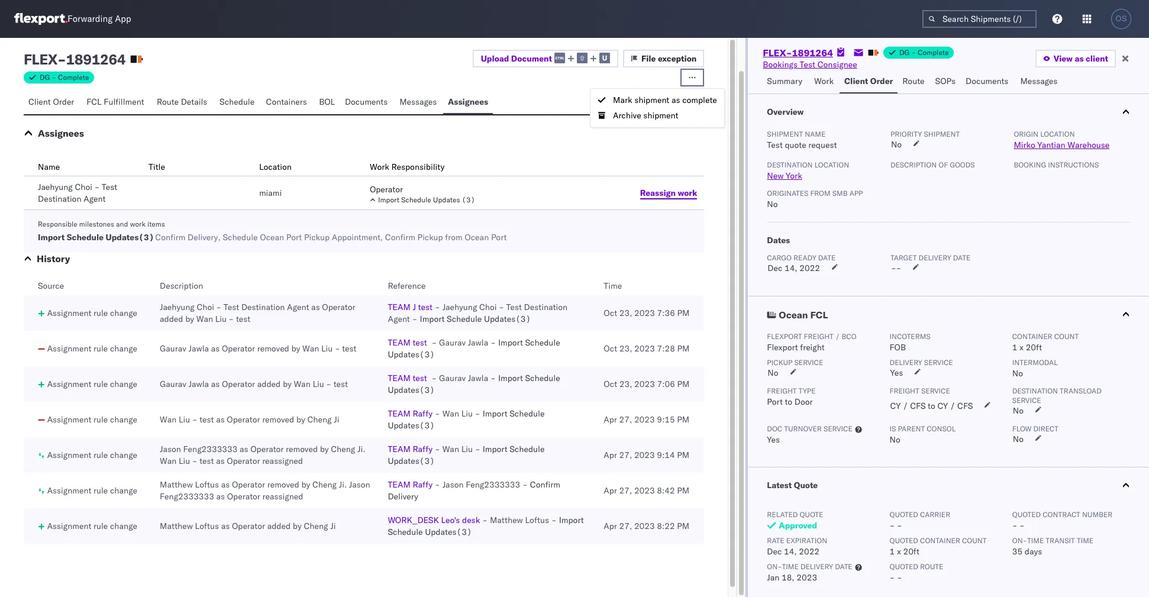 Task type: locate. For each thing, give the bounding box(es) containing it.
dg
[[900, 48, 910, 57], [40, 73, 50, 82]]

work down consignee
[[815, 76, 834, 86]]

agent up milestones
[[84, 194, 106, 204]]

1 horizontal spatial delivery
[[919, 253, 952, 262]]

app right smb
[[850, 189, 863, 198]]

freight down ocean fcl
[[804, 332, 834, 341]]

dg down 'flex'
[[40, 73, 50, 82]]

assignees inside button
[[448, 97, 488, 107]]

7 rule from the top
[[94, 521, 108, 532]]

import schedule updates(3) for gaurav jawla as operator added by wan liu - test
[[388, 373, 560, 395]]

apr up apr 27, 2023 8:22 pm
[[604, 485, 617, 496]]

1 horizontal spatial messages button
[[1016, 70, 1065, 94]]

dec inside quoted contract number - - rate expiration dec 14, 2022
[[767, 546, 782, 557]]

upload
[[481, 53, 509, 64]]

documents button right bol
[[340, 91, 395, 114]]

client down consignee
[[845, 76, 869, 86]]

2023 left 9:15 at the right
[[635, 414, 655, 425]]

pm right 7:28
[[678, 343, 690, 354]]

27, left '8:22'
[[620, 521, 632, 532]]

quoted left 'contract'
[[1013, 510, 1041, 519]]

3 pm from the top
[[678, 379, 690, 390]]

0 vertical spatial (3)
[[462, 195, 475, 204]]

0 vertical spatial dec
[[768, 263, 783, 274]]

location down request
[[815, 160, 850, 169]]

location
[[1041, 130, 1075, 139], [815, 160, 850, 169]]

1 vertical spatial count
[[963, 536, 987, 545]]

to inside freight type port to door
[[785, 397, 793, 407]]

flow direct
[[1013, 424, 1059, 433]]

cheng for jason feng2333333 as operator removed by cheng ji. wan liu - test as operator reassigned
[[331, 444, 355, 455]]

oct up oct 23, 2023 7:06 pm at the bottom
[[604, 343, 618, 354]]

1 team raffy - wan liu - from the top
[[388, 409, 481, 419]]

port inside freight type port to door
[[767, 397, 783, 407]]

27, left 9:14
[[620, 450, 632, 461]]

0 vertical spatial work
[[678, 187, 698, 198]]

import schedule updates(3) for gaurav jawla as operator removed by wan liu - test
[[388, 337, 560, 360]]

0 vertical spatial dg - complete
[[900, 48, 949, 57]]

20ft down container
[[1026, 342, 1043, 353]]

app
[[115, 13, 131, 25], [850, 189, 863, 198]]

booking
[[1014, 160, 1047, 169]]

work left the responsibility
[[370, 162, 389, 172]]

35
[[1013, 546, 1023, 557]]

priority shipment
[[891, 130, 960, 139]]

no down originates
[[767, 199, 778, 210]]

0 horizontal spatial updates
[[106, 232, 139, 243]]

no inside intermodal no
[[1013, 368, 1024, 379]]

2 team from the top
[[388, 337, 411, 348]]

3 rule from the top
[[94, 379, 108, 390]]

6 assignment rule change from the top
[[47, 485, 137, 496]]

0 horizontal spatial route
[[157, 97, 179, 107]]

location for york
[[815, 160, 850, 169]]

0 horizontal spatial from
[[445, 232, 463, 243]]

pickup left appointment,
[[304, 232, 330, 243]]

forwarding app
[[67, 13, 131, 25]]

8:42
[[657, 485, 675, 496]]

2 oct from the top
[[604, 343, 618, 354]]

2023 for 7:28
[[635, 343, 655, 354]]

incoterms fob
[[890, 332, 931, 353]]

23, left 7:28
[[620, 343, 633, 354]]

1 27, from the top
[[620, 414, 632, 425]]

2 team test - gaurav jawla - from the top
[[388, 373, 496, 384]]

team for gaurav jawla as operator removed by wan liu - test
[[388, 337, 411, 348]]

shipment down mark shipment as complete
[[644, 110, 679, 121]]

1 vertical spatial dg - complete
[[40, 73, 89, 82]]

0 vertical spatial oct
[[604, 308, 618, 319]]

1 horizontal spatial dg - complete
[[900, 48, 949, 57]]

on- up jan
[[767, 562, 782, 571]]

updates down the responsibility
[[433, 195, 460, 204]]

assignment rule change for gaurav jawla as operator removed by wan liu - test
[[47, 343, 137, 354]]

0 vertical spatial complete
[[918, 48, 949, 57]]

0 vertical spatial shipment
[[635, 95, 670, 106]]

team j test -
[[388, 302, 440, 313]]

choi inside jaehyung choi - test destination agent as operator added by wan liu - test
[[197, 302, 214, 313]]

0 vertical spatial dg
[[900, 48, 910, 57]]

overview
[[767, 107, 804, 117]]

2 vertical spatial added
[[267, 521, 291, 532]]

by for gaurav jawla as operator added by wan liu - test
[[283, 379, 292, 390]]

1 vertical spatial client order
[[28, 97, 74, 107]]

2 27, from the top
[[620, 450, 632, 461]]

documents button
[[962, 70, 1016, 94], [340, 91, 395, 114]]

/ inside "flexport freight / bco flexport freight"
[[836, 332, 840, 341]]

team for jason feng2333333 as operator removed by cheng ji. wan liu - test as operator reassigned
[[388, 444, 411, 455]]

reassigned up matthew loftus as operator added by cheng ji
[[263, 491, 303, 502]]

1 vertical spatial raffy
[[413, 444, 433, 455]]

app right forwarding
[[115, 13, 131, 25]]

1 horizontal spatial ji.
[[358, 444, 366, 455]]

updates(3) for matthew loftus as operator added by cheng ji
[[425, 527, 472, 538]]

1 vertical spatial location
[[815, 160, 850, 169]]

apr up the 'apr 27, 2023 9:14 pm'
[[604, 414, 617, 425]]

pickup down 'import schedule updates                (3)'
[[418, 232, 443, 243]]

0 vertical spatial work
[[815, 76, 834, 86]]

updates(3) for jason feng2333333 as operator removed by cheng ji. wan liu - test as operator reassigned
[[388, 456, 435, 467]]

4 import schedule updates(3) from the top
[[388, 444, 545, 467]]

description down delivery,
[[160, 281, 203, 291]]

fcl
[[87, 97, 102, 107], [811, 309, 828, 321]]

change for gaurav jawla as operator removed by wan liu - test
[[110, 343, 137, 354]]

1 horizontal spatial route
[[903, 76, 925, 86]]

jan 18, 2023
[[767, 572, 818, 583]]

loftus inside "matthew loftus as operator removed by cheng ji. jason feng2333333 as operator reassigned"
[[195, 480, 219, 490]]

1 freight from the left
[[767, 387, 797, 395]]

/ down service
[[951, 401, 956, 411]]

on-
[[1013, 536, 1028, 545], [767, 562, 782, 571]]

2 change from the top
[[110, 343, 137, 354]]

liu inside jaehyung choi - test destination agent as operator added by wan liu - test
[[215, 314, 227, 324]]

apr up the apr 27, 2023 8:42 pm
[[604, 450, 617, 461]]

0 horizontal spatial on-
[[767, 562, 782, 571]]

documents button right sops
[[962, 70, 1016, 94]]

client order button down 'flex'
[[24, 91, 82, 114]]

shipment for mark
[[635, 95, 670, 106]]

1 horizontal spatial delivery
[[890, 358, 923, 367]]

oct for oct 23, 2023 7:36 pm
[[604, 308, 618, 319]]

to for door
[[785, 397, 793, 407]]

assignment rule change for matthew loftus as operator removed by cheng ji. jason feng2333333 as operator reassigned
[[47, 485, 137, 496]]

3 import schedule updates(3) from the top
[[388, 409, 545, 431]]

freight inside freight type port to door
[[767, 387, 797, 395]]

reassigned inside "matthew loftus as operator removed by cheng ji. jason feng2333333 as operator reassigned"
[[263, 491, 303, 502]]

pickup up freight type port to door on the bottom of page
[[767, 358, 793, 367]]

flexport freight / bco flexport freight
[[767, 332, 857, 353]]

description left of
[[891, 160, 937, 169]]

6 pm from the top
[[677, 485, 690, 496]]

2 rule from the top
[[94, 343, 108, 354]]

/
[[836, 332, 840, 341], [903, 401, 909, 411], [951, 401, 956, 411]]

3 27, from the top
[[620, 485, 632, 496]]

by inside jason feng2333333 as operator removed by cheng ji. wan liu - test as operator reassigned
[[320, 444, 329, 455]]

dg - complete up 'route' button
[[900, 48, 949, 57]]

1 pm from the top
[[678, 308, 690, 319]]

container
[[921, 536, 961, 545]]

2022 down ready
[[800, 263, 821, 274]]

as
[[1075, 53, 1084, 64], [672, 95, 681, 106], [311, 302, 320, 313], [211, 343, 220, 354], [211, 379, 220, 390], [216, 414, 225, 425], [240, 444, 248, 455], [216, 456, 225, 467], [221, 480, 230, 490], [216, 491, 225, 502], [221, 521, 230, 532]]

27, for apr 27, 2023 9:15 pm
[[620, 414, 632, 425]]

work right "and"
[[130, 220, 146, 229]]

time
[[1028, 536, 1044, 545], [1077, 536, 1094, 545], [782, 562, 799, 571]]

location up mirko yantian warehouse link
[[1041, 130, 1075, 139]]

7 change from the top
[[110, 521, 137, 532]]

freight up door
[[767, 387, 797, 395]]

2 flexport from the top
[[767, 342, 798, 353]]

service
[[795, 358, 824, 367], [925, 358, 954, 367], [1013, 396, 1042, 405], [824, 424, 853, 433]]

1 vertical spatial flexport
[[767, 342, 798, 353]]

assignment for gaurav jawla as operator removed by wan liu - test
[[47, 343, 91, 354]]

1 vertical spatial 1
[[890, 546, 895, 557]]

6 assignment from the top
[[47, 485, 91, 496]]

0 vertical spatial app
[[115, 13, 131, 25]]

cy / cfs to cy / cfs
[[891, 401, 974, 411]]

cheng inside jason feng2333333 as operator removed by cheng ji. wan liu - test as operator reassigned
[[331, 444, 355, 455]]

5 change from the top
[[110, 450, 137, 461]]

port
[[286, 232, 302, 243], [491, 232, 507, 243], [767, 397, 783, 407]]

items
[[147, 220, 165, 229]]

ji. inside jason feng2333333 as operator removed by cheng ji. wan liu - test as operator reassigned
[[358, 444, 366, 455]]

removed down jaehyung choi - test destination agent as operator added by wan liu - test
[[257, 343, 289, 354]]

oct down "time"
[[604, 308, 618, 319]]

jason
[[160, 444, 181, 455], [349, 480, 370, 490], [443, 480, 464, 490]]

1 vertical spatial agent
[[287, 302, 309, 313]]

route left details
[[157, 97, 179, 107]]

location inside destination location new york
[[815, 160, 850, 169]]

1 vertical spatial shipment
[[644, 110, 679, 121]]

time up 'days'
[[1028, 536, 1044, 545]]

3 assignment rule change from the top
[[47, 379, 137, 390]]

1 vertical spatial dec
[[767, 546, 782, 557]]

2022 down expiration
[[799, 546, 820, 557]]

work for work responsibility
[[370, 162, 389, 172]]

pm right 7:06
[[678, 379, 690, 390]]

2 reassigned from the top
[[263, 491, 303, 502]]

1 vertical spatial (3)
[[139, 232, 154, 243]]

on- inside on-time transit time 35 days
[[1013, 536, 1028, 545]]

0 horizontal spatial delivery
[[388, 491, 418, 502]]

delivery right the 'target'
[[919, 253, 952, 262]]

pm right '8:22'
[[677, 521, 690, 532]]

1 horizontal spatial location
[[1041, 130, 1075, 139]]

gaurav jawla as operator removed by wan liu - test
[[160, 343, 357, 354]]

change
[[110, 308, 137, 319], [110, 343, 137, 354], [110, 379, 137, 390], [110, 414, 137, 425], [110, 450, 137, 461], [110, 485, 137, 496], [110, 521, 137, 532]]

fcl fulfillment
[[87, 97, 144, 107]]

5 pm from the top
[[677, 450, 690, 461]]

fcl inside button
[[87, 97, 102, 107]]

operator
[[370, 184, 403, 195], [322, 302, 356, 313], [222, 343, 255, 354], [222, 379, 255, 390], [227, 414, 260, 425], [251, 444, 284, 455], [227, 456, 260, 467], [232, 480, 265, 490], [227, 491, 260, 502], [232, 521, 265, 532]]

assignment rule change for jaehyung choi - test destination agent as operator added by wan liu - test
[[47, 308, 137, 319]]

1 horizontal spatial port
[[491, 232, 507, 243]]

feng2333333 inside jason feng2333333 as operator removed by cheng ji. wan liu - test as operator reassigned
[[183, 444, 238, 455]]

2 horizontal spatial /
[[951, 401, 956, 411]]

4 assignment from the top
[[47, 414, 91, 425]]

quoted for quoted route - -
[[890, 562, 919, 571]]

raffy for wan liu - test as operator removed by cheng ji
[[413, 409, 433, 419]]

is
[[890, 424, 897, 433]]

bookings
[[763, 59, 798, 70]]

2 vertical spatial raffy
[[413, 480, 433, 490]]

ocean down "import schedule updates                (3)" button
[[465, 232, 489, 243]]

by for jason feng2333333 as operator removed by cheng ji. wan liu - test as operator reassigned
[[320, 444, 329, 455]]

/ down freight service
[[903, 401, 909, 411]]

time right transit
[[1077, 536, 1094, 545]]

app inside originates from smb app no
[[850, 189, 863, 198]]

flex-1891264 link
[[763, 47, 834, 59]]

3 oct from the top
[[604, 379, 618, 390]]

4 pm from the top
[[677, 414, 690, 425]]

removed for jawla
[[257, 343, 289, 354]]

0 horizontal spatial name
[[38, 162, 60, 172]]

27, left 9:15 at the right
[[620, 414, 632, 425]]

name
[[805, 130, 826, 139], [38, 162, 60, 172]]

1 cfs from the left
[[911, 401, 926, 411]]

5 rule from the top
[[94, 450, 108, 461]]

route
[[903, 76, 925, 86], [157, 97, 179, 107]]

0 horizontal spatial jason
[[160, 444, 181, 455]]

x down container
[[1020, 342, 1024, 353]]

3 assignment from the top
[[47, 379, 91, 390]]

delivery up jan 18, 2023
[[801, 562, 834, 571]]

jaehyung inside jaehyung choi - test destination agent as operator added by wan liu - test
[[160, 302, 195, 313]]

0 horizontal spatial (3)
[[139, 232, 154, 243]]

0 horizontal spatial client
[[28, 97, 51, 107]]

from inside originates from smb app no
[[811, 189, 831, 198]]

2023 left 7:28
[[635, 343, 655, 354]]

removed inside jason feng2333333 as operator removed by cheng ji. wan liu - test as operator reassigned
[[286, 444, 318, 455]]

0 vertical spatial fcl
[[87, 97, 102, 107]]

fcl inside button
[[811, 309, 828, 321]]

3 change from the top
[[110, 379, 137, 390]]

name up the responsible
[[38, 162, 60, 172]]

6 team from the top
[[388, 480, 411, 490]]

test
[[418, 302, 433, 313], [236, 314, 251, 324], [413, 337, 427, 348], [342, 343, 357, 354], [413, 373, 427, 384], [334, 379, 348, 390], [200, 414, 214, 425], [200, 456, 214, 467]]

new york link
[[767, 171, 803, 181]]

from inside responsible milestones and work items import schedule updates (3) confirm delivery, schedule ocean port pickup appointment, confirm pickup from ocean port
[[445, 232, 463, 243]]

order
[[871, 76, 894, 86], [53, 97, 74, 107]]

cheng inside "matthew loftus as operator removed by cheng ji. jason feng2333333 as operator reassigned"
[[313, 480, 337, 490]]

1891264
[[792, 47, 834, 59], [66, 50, 126, 68]]

documents for the leftmost documents button
[[345, 97, 388, 107]]

team raffy - wan liu -
[[388, 409, 481, 419], [388, 444, 481, 455]]

title
[[149, 162, 165, 172]]

1 horizontal spatial assignees
[[448, 97, 488, 107]]

4 change from the top
[[110, 414, 137, 425]]

1 vertical spatial client
[[28, 97, 51, 107]]

team test - gaurav jawla - for gaurav jawla as operator removed by wan liu - test
[[388, 337, 496, 348]]

client order down consignee
[[845, 76, 894, 86]]

team for matthew loftus as operator removed by cheng ji. jason feng2333333 as operator reassigned
[[388, 480, 411, 490]]

shipment up of
[[924, 130, 960, 139]]

0 vertical spatial 20ft
[[1026, 342, 1043, 353]]

1 horizontal spatial 20ft
[[1026, 342, 1043, 353]]

consol
[[927, 424, 956, 433]]

date for --
[[954, 253, 971, 262]]

2023 left 9:14
[[635, 450, 655, 461]]

complete down flex - 1891264
[[58, 73, 89, 82]]

rule for gaurav jawla as operator removed by wan liu - test
[[94, 343, 108, 354]]

removed inside "matthew loftus as operator removed by cheng ji. jason feng2333333 as operator reassigned"
[[267, 480, 299, 490]]

mirko yantian warehouse link
[[1014, 140, 1110, 150]]

dates
[[767, 235, 790, 246]]

2 pm from the top
[[678, 343, 690, 354]]

flex
[[24, 50, 57, 68]]

matthew inside "matthew loftus as operator removed by cheng ji. jason feng2333333 as operator reassigned"
[[160, 480, 193, 490]]

quoted inside quoted carrier - -
[[890, 510, 919, 519]]

jawla
[[468, 337, 489, 348], [189, 343, 209, 354], [468, 373, 489, 384], [189, 379, 209, 390]]

apr for apr 27, 2023 8:22 pm
[[604, 521, 617, 532]]

route details
[[157, 97, 207, 107]]

0 horizontal spatial 20ft
[[904, 546, 920, 557]]

0 vertical spatial quote
[[785, 140, 807, 150]]

0 horizontal spatial agent
[[84, 194, 106, 204]]

1 horizontal spatial updates
[[433, 195, 460, 204]]

freight
[[804, 332, 834, 341], [801, 342, 825, 353]]

27,
[[620, 414, 632, 425], [620, 450, 632, 461], [620, 485, 632, 496], [620, 521, 632, 532]]

ocean fcl button
[[749, 297, 1150, 332]]

quoted for quoted carrier - -
[[890, 510, 919, 519]]

4 apr from the top
[[604, 521, 617, 532]]

1 vertical spatial jaehyung choi - test destination agent
[[388, 302, 568, 324]]

1 vertical spatial fcl
[[811, 309, 828, 321]]

added for jawla
[[257, 379, 281, 390]]

from left smb
[[811, 189, 831, 198]]

reassigned up "matthew loftus as operator removed by cheng ji. jason feng2333333 as operator reassigned"
[[262, 456, 303, 467]]

wan inside jaehyung choi - test destination agent as operator added by wan liu - test
[[196, 314, 213, 324]]

-
[[912, 48, 916, 57], [57, 50, 66, 68], [52, 73, 56, 82], [94, 182, 100, 192], [892, 263, 897, 274], [897, 263, 902, 274], [216, 302, 222, 313], [435, 302, 440, 313], [499, 302, 504, 313], [229, 314, 234, 324], [413, 314, 418, 324], [432, 337, 437, 348], [491, 337, 496, 348], [335, 343, 340, 354], [432, 373, 437, 384], [491, 373, 496, 384], [326, 379, 332, 390], [435, 409, 440, 419], [475, 409, 481, 419], [192, 414, 197, 425], [435, 444, 440, 455], [475, 444, 481, 455], [192, 456, 197, 467], [435, 480, 440, 490], [523, 480, 528, 490], [483, 515, 488, 526], [552, 515, 557, 526], [890, 520, 895, 531], [897, 520, 903, 531], [1013, 520, 1018, 531], [1020, 520, 1025, 531], [890, 572, 895, 583], [897, 572, 903, 583]]

date
[[819, 253, 836, 262], [954, 253, 971, 262], [835, 562, 853, 571]]

route inside button
[[157, 97, 179, 107]]

quote down "shipment"
[[785, 140, 807, 150]]

assignment for jaehyung choi - test destination agent as operator added by wan liu - test
[[47, 308, 91, 319]]

fcl fulfillment button
[[82, 91, 152, 114]]

0 vertical spatial added
[[160, 314, 183, 324]]

3 apr from the top
[[604, 485, 617, 496]]

pm right 9:15 at the right
[[677, 414, 690, 425]]

0 horizontal spatial pickup
[[304, 232, 330, 243]]

assignment for matthew loftus as operator added by cheng ji
[[47, 521, 91, 532]]

2023 for 7:36
[[635, 308, 655, 319]]

team raffy - jason feng2333333 -
[[388, 480, 528, 490]]

2023 for 8:42
[[635, 485, 655, 496]]

import schedule updates(3) for matthew loftus as operator added by cheng ji
[[388, 515, 584, 538]]

20ft up "quoted route - -"
[[904, 546, 920, 557]]

by for gaurav jawla as operator removed by wan liu - test
[[292, 343, 300, 354]]

5 assignment rule change from the top
[[47, 450, 137, 461]]

to down service
[[928, 401, 936, 411]]

1 vertical spatial team raffy - wan liu -
[[388, 444, 481, 455]]

on- for on-time transit time 35 days
[[1013, 536, 1028, 545]]

2 cy from the left
[[938, 401, 949, 411]]

jason inside jason feng2333333 as operator removed by cheng ji. wan liu - test as operator reassigned
[[160, 444, 181, 455]]

1 apr from the top
[[604, 414, 617, 425]]

2023 for 7:06
[[635, 379, 655, 390]]

1 23, from the top
[[620, 308, 633, 319]]

quote inside shipment name test quote request
[[785, 140, 807, 150]]

2 team raffy - wan liu - from the top
[[388, 444, 481, 455]]

1 horizontal spatial agent
[[287, 302, 309, 313]]

archive
[[613, 110, 642, 121]]

route left sops
[[903, 76, 925, 86]]

5 import schedule updates(3) from the top
[[388, 515, 584, 538]]

turnover
[[785, 424, 822, 433]]

ocean down "miami"
[[260, 232, 284, 243]]

1 flexport from the top
[[767, 332, 802, 341]]

2 23, from the top
[[620, 343, 633, 354]]

messages for rightmost messages button
[[1021, 76, 1058, 86]]

client
[[1086, 53, 1109, 64]]

complete up sops
[[918, 48, 949, 57]]

quote up approved
[[800, 510, 824, 519]]

quoted inside "quoted route - -"
[[890, 562, 919, 571]]

0 horizontal spatial work
[[130, 220, 146, 229]]

2 horizontal spatial agent
[[388, 314, 410, 324]]

service inside destination transload service
[[1013, 396, 1042, 405]]

liu
[[215, 314, 227, 324], [321, 343, 333, 354], [313, 379, 324, 390], [462, 409, 473, 419], [179, 414, 190, 425], [462, 444, 473, 455], [179, 456, 190, 467]]

4 assignment rule change from the top
[[47, 414, 137, 425]]

0 vertical spatial 1
[[1013, 342, 1018, 353]]

2 horizontal spatial jason
[[443, 480, 464, 490]]

7 pm from the top
[[677, 521, 690, 532]]

0 vertical spatial feng2333333
[[183, 444, 238, 455]]

oct 23, 2023 7:28 pm
[[604, 343, 690, 354]]

1 vertical spatial dg
[[40, 73, 50, 82]]

route inside button
[[903, 76, 925, 86]]

mirko
[[1014, 140, 1036, 150]]

apr for apr 27, 2023 8:42 pm
[[604, 485, 617, 496]]

14,
[[785, 263, 798, 274], [784, 546, 797, 557]]

0 vertical spatial team raffy - wan liu -
[[388, 409, 481, 419]]

pm for apr 27, 2023 9:14 pm
[[677, 450, 690, 461]]

feng2333333 inside "matthew loftus as operator removed by cheng ji. jason feng2333333 as operator reassigned"
[[160, 491, 214, 502]]

5 team from the top
[[388, 444, 411, 455]]

4 team from the top
[[388, 409, 411, 419]]

location inside origin location mirko yantian warehouse
[[1041, 130, 1075, 139]]

warehouse
[[1068, 140, 1110, 150]]

cy up is
[[891, 401, 901, 411]]

0 horizontal spatial 1
[[890, 546, 895, 557]]

target delivery date
[[891, 253, 971, 262]]

agent up gaurav jawla as operator removed by wan liu - test
[[287, 302, 309, 313]]

1 vertical spatial on-
[[767, 562, 782, 571]]

6 change from the top
[[110, 485, 137, 496]]

service up flow
[[1013, 396, 1042, 405]]

to left door
[[785, 397, 793, 407]]

pm for oct 23, 2023 7:36 pm
[[678, 308, 690, 319]]

apr for apr 27, 2023 9:14 pm
[[604, 450, 617, 461]]

on-time delivery date
[[767, 562, 853, 571]]

2023 left the 8:42
[[635, 485, 655, 496]]

7 assignment from the top
[[47, 521, 91, 532]]

4 27, from the top
[[620, 521, 632, 532]]

by inside "matthew loftus as operator removed by cheng ji. jason feng2333333 as operator reassigned"
[[302, 480, 310, 490]]

2 import schedule updates(3) from the top
[[388, 373, 560, 395]]

0 vertical spatial from
[[811, 189, 831, 198]]

4 rule from the top
[[94, 414, 108, 425]]

27, left the 8:42
[[620, 485, 632, 496]]

ji. inside "matthew loftus as operator removed by cheng ji. jason feng2333333 as operator reassigned"
[[339, 480, 347, 490]]

1 up "quoted route - -"
[[890, 546, 895, 557]]

rule for jaehyung choi - test destination agent as operator added by wan liu - test
[[94, 308, 108, 319]]

work inside button
[[678, 187, 698, 198]]

approved
[[779, 520, 818, 531]]

file exception button
[[623, 50, 705, 67], [623, 50, 705, 67]]

1 vertical spatial x
[[897, 546, 902, 557]]

client down 'flex'
[[28, 97, 51, 107]]

shipment
[[767, 130, 804, 139]]

0 vertical spatial assignees
[[448, 97, 488, 107]]

1 vertical spatial delivery
[[801, 562, 834, 571]]

1 team test - gaurav jawla - from the top
[[388, 337, 496, 348]]

agent inside jaehyung choi - test destination agent as operator added by wan liu - test
[[287, 302, 309, 313]]

cy
[[891, 401, 901, 411], [938, 401, 949, 411]]

1 raffy from the top
[[413, 409, 433, 419]]

client order
[[845, 76, 894, 86], [28, 97, 74, 107]]

quoted for quoted contract number - - rate expiration dec 14, 2022
[[1013, 510, 1041, 519]]

1 rule from the top
[[94, 308, 108, 319]]

documents
[[966, 76, 1009, 86], [345, 97, 388, 107]]

pickup
[[304, 232, 330, 243], [418, 232, 443, 243], [767, 358, 793, 367]]

latest
[[767, 480, 792, 491]]

1 import schedule updates(3) from the top
[[388, 337, 560, 360]]

1 horizontal spatial name
[[805, 130, 826, 139]]

contract
[[1043, 510, 1081, 519]]

2 assignment from the top
[[47, 343, 91, 354]]

pm right 7:36
[[678, 308, 690, 319]]

reassigned inside jason feng2333333 as operator removed by cheng ji. wan liu - test as operator reassigned
[[262, 456, 303, 467]]

route for route
[[903, 76, 925, 86]]

1 vertical spatial app
[[850, 189, 863, 198]]

3 23, from the top
[[620, 379, 633, 390]]

quoted inside quoted contract number - - rate expiration dec 14, 2022
[[1013, 510, 1041, 519]]

x
[[1020, 342, 1024, 353], [897, 546, 902, 557]]

days
[[1025, 546, 1043, 557]]

1 horizontal spatial /
[[903, 401, 909, 411]]

quoted left carrier
[[890, 510, 919, 519]]

client order down 'flex'
[[28, 97, 74, 107]]

2 assignment rule change from the top
[[47, 343, 137, 354]]

destination inside destination location new york
[[767, 160, 813, 169]]

pm for oct 23, 2023 7:28 pm
[[678, 343, 690, 354]]

messages button
[[1016, 70, 1065, 94], [395, 91, 443, 114]]

no down flow
[[1013, 434, 1024, 445]]

3 raffy from the top
[[413, 480, 433, 490]]

(3)
[[462, 195, 475, 204], [139, 232, 154, 243]]

8:22
[[657, 521, 675, 532]]

0 horizontal spatial delivery
[[801, 562, 834, 571]]

14, inside quoted contract number - - rate expiration dec 14, 2022
[[784, 546, 797, 557]]

7 assignment rule change from the top
[[47, 521, 137, 532]]

pm right the 8:42
[[677, 485, 690, 496]]

cargo ready date
[[767, 253, 836, 262]]

1 vertical spatial updates
[[106, 232, 139, 243]]

x inside container count 1 x 20ft
[[1020, 342, 1024, 353]]

1891264 down forwarding app
[[66, 50, 126, 68]]

2 freight from the left
[[890, 387, 920, 395]]

1
[[1013, 342, 1018, 353], [890, 546, 895, 557]]

1 team from the top
[[388, 302, 411, 313]]

5 assignment from the top
[[47, 450, 91, 461]]

1 oct from the top
[[604, 308, 618, 319]]

description for description of goods
[[891, 160, 937, 169]]

rule for wan liu - test as operator removed by cheng ji
[[94, 414, 108, 425]]

oct up apr 27, 2023 9:15 pm
[[604, 379, 618, 390]]

2 raffy from the top
[[413, 444, 433, 455]]

team for jaehyung choi - test destination agent as operator added by wan liu - test
[[388, 302, 411, 313]]

updates down "and"
[[106, 232, 139, 243]]

0 horizontal spatial fcl
[[87, 97, 102, 107]]

mark
[[613, 95, 633, 106]]

1 reassigned from the top
[[262, 456, 303, 467]]

apr for apr 27, 2023 9:15 pm
[[604, 414, 617, 425]]

14, down cargo ready date
[[785, 263, 798, 274]]

1 vertical spatial name
[[38, 162, 60, 172]]

yes down the fob
[[891, 368, 904, 378]]

work inside button
[[815, 76, 834, 86]]

assignment for jason feng2333333 as operator removed by cheng ji. wan liu - test as operator reassigned
[[47, 450, 91, 461]]

work right reassign
[[678, 187, 698, 198]]

is parent consol no
[[890, 424, 956, 445]]

rule for jason feng2333333 as operator removed by cheng ji. wan liu - test as operator reassigned
[[94, 450, 108, 461]]

quoted inside "quoted container count 1 x 20ft"
[[890, 536, 919, 545]]

2 apr from the top
[[604, 450, 617, 461]]

wan inside jason feng2333333 as operator removed by cheng ji. wan liu - test as operator reassigned
[[160, 456, 177, 467]]

0 vertical spatial 23,
[[620, 308, 633, 319]]

1 change from the top
[[110, 308, 137, 319]]

6 rule from the top
[[94, 485, 108, 496]]

2023 for 9:15
[[635, 414, 655, 425]]

rule for matthew loftus as operator removed by cheng ji. jason feng2333333 as operator reassigned
[[94, 485, 108, 496]]

0 horizontal spatial work
[[370, 162, 389, 172]]

1 horizontal spatial to
[[928, 401, 936, 411]]

freight for freight type port to door
[[767, 387, 797, 395]]

jason feng2333333 as operator removed by cheng ji. wan liu - test as operator reassigned
[[160, 444, 366, 467]]

2 vertical spatial agent
[[388, 314, 410, 324]]

0 vertical spatial messages
[[1021, 76, 1058, 86]]

1 cy from the left
[[891, 401, 901, 411]]

1 vertical spatial ji.
[[339, 480, 347, 490]]

3 team from the top
[[388, 373, 411, 384]]

from down 'import schedule updates                (3)'
[[445, 232, 463, 243]]

0 horizontal spatial client order
[[28, 97, 74, 107]]

import inside responsible milestones and work items import schedule updates (3) confirm delivery, schedule ocean port pickup appointment, confirm pickup from ocean port
[[38, 232, 65, 243]]

1 horizontal spatial time
[[1028, 536, 1044, 545]]

matthew for matthew loftus as operator added by cheng ji
[[160, 521, 193, 532]]

2 vertical spatial feng2333333
[[160, 491, 214, 502]]

time for on-time delivery date
[[782, 562, 799, 571]]

by for matthew loftus as operator removed by cheng ji. jason feng2333333 as operator reassigned
[[302, 480, 310, 490]]

Search Shipments (/) text field
[[923, 10, 1037, 28]]

dg up 'route' button
[[900, 48, 910, 57]]

delivery up the work_desk
[[388, 491, 418, 502]]

time up jan 18, 2023
[[782, 562, 799, 571]]

0 vertical spatial x
[[1020, 342, 1024, 353]]

change for matthew loftus as operator added by cheng ji
[[110, 521, 137, 532]]

1891264 up the bookings test consignee
[[792, 47, 834, 59]]

yes down doc
[[767, 435, 780, 445]]

1 horizontal spatial jaehyung
[[160, 302, 195, 313]]

1 vertical spatial 20ft
[[904, 546, 920, 557]]

0 vertical spatial delivery
[[890, 358, 923, 367]]

source
[[38, 281, 64, 291]]

0 horizontal spatial app
[[115, 13, 131, 25]]

removed down jason feng2333333 as operator removed by cheng ji. wan liu - test as operator reassigned
[[267, 480, 299, 490]]

1 assignment rule change from the top
[[47, 308, 137, 319]]

originates from smb app no
[[767, 189, 863, 210]]

freight up cy / cfs to cy / cfs in the bottom right of the page
[[890, 387, 920, 395]]

2023 for 9:14
[[635, 450, 655, 461]]

0 vertical spatial flexport
[[767, 332, 802, 341]]

2023 left '8:22'
[[635, 521, 655, 532]]

order left 'route' button
[[871, 76, 894, 86]]

1 horizontal spatial jaehyung choi - test destination agent
[[388, 302, 568, 324]]

1 assignment from the top
[[47, 308, 91, 319]]

intermodal no
[[1013, 358, 1058, 379]]



Task type: vqa. For each thing, say whether or not it's contained in the screenshot.


Task type: describe. For each thing, give the bounding box(es) containing it.
booking instructions
[[1014, 160, 1100, 169]]

incoterms
[[890, 332, 931, 341]]

2 horizontal spatial time
[[1077, 536, 1094, 545]]

quoted contract number - - rate expiration dec 14, 2022
[[767, 510, 1113, 557]]

0 vertical spatial agent
[[84, 194, 106, 204]]

containers button
[[261, 91, 314, 114]]

intermodal
[[1013, 358, 1058, 367]]

team test - gaurav jawla - for gaurav jawla as operator added by wan liu - test
[[388, 373, 496, 384]]

0 vertical spatial ji
[[334, 414, 339, 425]]

0 horizontal spatial complete
[[58, 73, 89, 82]]

freight for freight service
[[890, 387, 920, 395]]

quote
[[794, 480, 818, 491]]

view as client button
[[1036, 50, 1117, 67]]

no down priority
[[892, 139, 902, 150]]

23, for oct 23, 2023 7:36 pm
[[620, 308, 633, 319]]

on- for on-time delivery date
[[767, 562, 782, 571]]

team raffy - wan liu - for jason feng2333333 as operator removed by cheng ji. wan liu - test as operator reassigned
[[388, 444, 481, 455]]

rule for gaurav jawla as operator added by wan liu - test
[[94, 379, 108, 390]]

view
[[1054, 53, 1073, 64]]

direct
[[1034, 424, 1059, 433]]

pm for apr 27, 2023 9:15 pm
[[677, 414, 690, 425]]

flex-
[[763, 47, 792, 59]]

0 horizontal spatial confirm
[[155, 232, 186, 243]]

parent
[[898, 424, 925, 433]]

client for right client order button
[[845, 76, 869, 86]]

1 horizontal spatial 1891264
[[792, 47, 834, 59]]

2 horizontal spatial choi
[[480, 302, 497, 313]]

2023 for 8:22
[[635, 521, 655, 532]]

23, for oct 23, 2023 7:06 pm
[[620, 379, 633, 390]]

change for matthew loftus as operator removed by cheng ji. jason feng2333333 as operator reassigned
[[110, 485, 137, 496]]

service up service
[[925, 358, 954, 367]]

pm for apr 27, 2023 8:22 pm
[[677, 521, 690, 532]]

reassign work button
[[633, 184, 705, 202]]

operator inside jaehyung choi - test destination agent as operator added by wan liu - test
[[322, 302, 356, 313]]

of
[[939, 160, 948, 169]]

no down pickup service
[[768, 368, 779, 378]]

removed for loftus
[[267, 480, 299, 490]]

1 vertical spatial ji
[[330, 521, 336, 532]]

0 horizontal spatial jaehyung
[[38, 182, 73, 192]]

work inside responsible milestones and work items import schedule updates (3) confirm delivery, schedule ocean port pickup appointment, confirm pickup from ocean port
[[130, 220, 146, 229]]

reference
[[388, 281, 426, 291]]

transit
[[1046, 536, 1076, 545]]

import schedule updates                (3)
[[378, 195, 475, 204]]

destination inside destination transload service
[[1013, 387, 1059, 395]]

change for gaurav jawla as operator added by wan liu - test
[[110, 379, 137, 390]]

flex-1891264
[[763, 47, 834, 59]]

description for description
[[160, 281, 203, 291]]

0 horizontal spatial yes
[[767, 435, 780, 445]]

0 horizontal spatial ocean
[[260, 232, 284, 243]]

(3) inside "import schedule updates                (3)" button
[[462, 195, 475, 204]]

loftus for team raffy - jason feng2333333 -
[[195, 480, 219, 490]]

sops button
[[931, 70, 962, 94]]

added inside jaehyung choi - test destination agent as operator added by wan liu - test
[[160, 314, 183, 324]]

yantian
[[1038, 140, 1066, 150]]

cheng for matthew loftus as operator removed by cheng ji. jason feng2333333 as operator reassigned
[[313, 480, 337, 490]]

no inside originates from smb app no
[[767, 199, 778, 210]]

by for matthew loftus as operator added by cheng ji
[[293, 521, 302, 532]]

team for gaurav jawla as operator added by wan liu - test
[[388, 373, 411, 384]]

0 horizontal spatial port
[[286, 232, 302, 243]]

1 horizontal spatial ocean
[[465, 232, 489, 243]]

mark shipment as complete
[[613, 95, 717, 106]]

1 vertical spatial freight
[[801, 342, 825, 353]]

quoted carrier - -
[[890, 510, 951, 531]]

name inside shipment name test quote request
[[805, 130, 826, 139]]

test inside jaehyung choi - test destination agent as operator added by wan liu - test
[[236, 314, 251, 324]]

0 vertical spatial order
[[871, 76, 894, 86]]

assignment for matthew loftus as operator removed by cheng ji. jason feng2333333 as operator reassigned
[[47, 485, 91, 496]]

test inside jaehyung choi - test destination agent as operator added by wan liu - test
[[224, 302, 239, 313]]

updates inside button
[[433, 195, 460, 204]]

- inside jason feng2333333 as operator removed by cheng ji. wan liu - test as operator reassigned
[[192, 456, 197, 467]]

rule for matthew loftus as operator added by cheng ji
[[94, 521, 108, 532]]

1 horizontal spatial confirm
[[385, 232, 416, 243]]

related quote
[[767, 510, 824, 519]]

change for jason feng2333333 as operator removed by cheng ji. wan liu - test as operator reassigned
[[110, 450, 137, 461]]

quoted for quoted container count 1 x 20ft
[[890, 536, 919, 545]]

import schedule updates(3) for jason feng2333333 as operator removed by cheng ji. wan liu - test as operator reassigned
[[388, 444, 545, 467]]

20ft inside "quoted container count 1 x 20ft"
[[904, 546, 920, 557]]

test up "and"
[[102, 182, 117, 192]]

test inside jason feng2333333 as operator removed by cheng ji. wan liu - test as operator reassigned
[[200, 456, 214, 467]]

2023 down on-time delivery date
[[797, 572, 818, 583]]

exception
[[658, 53, 697, 64]]

details
[[181, 97, 207, 107]]

j
[[413, 302, 416, 313]]

service down "flexport freight / bco flexport freight"
[[795, 358, 824, 367]]

1 horizontal spatial documents button
[[962, 70, 1016, 94]]

1 horizontal spatial complete
[[918, 48, 949, 57]]

assignment for wan liu - test as operator removed by cheng ji
[[47, 414, 91, 425]]

0 horizontal spatial documents button
[[340, 91, 395, 114]]

23, for oct 23, 2023 7:28 pm
[[620, 343, 633, 354]]

ocean inside button
[[779, 309, 808, 321]]

test up '- import schedule updates(3)'
[[506, 302, 522, 313]]

1 horizontal spatial assignees button
[[443, 91, 493, 114]]

oct for oct 23, 2023 7:06 pm
[[604, 379, 618, 390]]

0 horizontal spatial assignees
[[38, 127, 84, 139]]

forwarding
[[67, 13, 113, 25]]

20ft inside container count 1 x 20ft
[[1026, 342, 1043, 353]]

quoted route - -
[[890, 562, 944, 583]]

request
[[809, 140, 837, 150]]

related
[[767, 510, 798, 519]]

import schedule updates(3) for wan liu - test as operator removed by cheng ji
[[388, 409, 545, 431]]

expiration
[[787, 536, 828, 545]]

work_desk leo's desk - matthew loftus -
[[388, 515, 557, 526]]

os button
[[1108, 5, 1136, 33]]

added for loftus
[[267, 521, 291, 532]]

apr 27, 2023 9:15 pm
[[604, 414, 690, 425]]

oct for oct 23, 2023 7:28 pm
[[604, 343, 618, 354]]

by inside jaehyung choi - test destination agent as operator added by wan liu - test
[[185, 314, 194, 324]]

service right turnover
[[824, 424, 853, 433]]

team for wan liu - test as operator removed by cheng ji
[[388, 409, 411, 419]]

client order for right client order button
[[845, 76, 894, 86]]

7:36
[[657, 308, 675, 319]]

27, for apr 27, 2023 9:14 pm
[[620, 450, 632, 461]]

change for jaehyung choi - test destination agent as operator added by wan liu - test
[[110, 308, 137, 319]]

leo's
[[441, 515, 460, 526]]

rate
[[767, 536, 785, 545]]

reassign
[[640, 187, 676, 198]]

0 horizontal spatial messages button
[[395, 91, 443, 114]]

transload
[[1060, 387, 1102, 395]]

client for the leftmost client order button
[[28, 97, 51, 107]]

quoted container count 1 x 20ft
[[890, 536, 987, 557]]

oct 23, 2023 7:06 pm
[[604, 379, 690, 390]]

0 vertical spatial jaehyung choi - test destination agent
[[38, 182, 117, 204]]

1 vertical spatial quote
[[800, 510, 824, 519]]

removed up jason feng2333333 as operator removed by cheng ji. wan liu - test as operator reassigned
[[262, 414, 294, 425]]

0 vertical spatial 2022
[[800, 263, 821, 274]]

1 inside "quoted container count 1 x 20ft"
[[890, 546, 895, 557]]

2022 inside quoted contract number - - rate expiration dec 14, 2022
[[799, 546, 820, 557]]

as inside jaehyung choi - test destination agent as operator added by wan liu - test
[[311, 302, 320, 313]]

history
[[37, 253, 70, 265]]

shipment name test quote request
[[767, 130, 837, 150]]

route for route details
[[157, 97, 179, 107]]

shipment for archive
[[644, 110, 679, 121]]

pm for oct 23, 2023 7:06 pm
[[678, 379, 690, 390]]

team raffy - wan liu - for wan liu - test as operator removed by cheng ji
[[388, 409, 481, 419]]

jan
[[767, 572, 780, 583]]

time
[[604, 281, 622, 291]]

messages for the leftmost messages button
[[400, 97, 437, 107]]

0 vertical spatial yes
[[891, 368, 904, 378]]

1 inside container count 1 x 20ft
[[1013, 342, 1018, 353]]

2 cfs from the left
[[958, 401, 974, 411]]

0 vertical spatial delivery
[[919, 253, 952, 262]]

app inside forwarding app link
[[115, 13, 131, 25]]

flex - 1891264
[[24, 50, 126, 68]]

0 vertical spatial 14,
[[785, 263, 798, 274]]

summary
[[767, 76, 803, 86]]

flexport. image
[[14, 13, 67, 25]]

27, for apr 27, 2023 8:42 pm
[[620, 485, 632, 496]]

number
[[1083, 510, 1113, 519]]

latest quote button
[[749, 468, 1150, 503]]

import inside button
[[378, 195, 400, 204]]

bookings test consignee link
[[763, 59, 858, 70]]

goods
[[950, 160, 975, 169]]

responsible
[[38, 220, 77, 229]]

schedule button
[[215, 91, 261, 114]]

count inside container count 1 x 20ft
[[1055, 332, 1079, 341]]

confirm delivery
[[388, 480, 561, 502]]

test down flex-1891264 link
[[800, 59, 816, 70]]

upload document
[[481, 53, 552, 64]]

as inside "button"
[[1075, 53, 1084, 64]]

0 vertical spatial freight
[[804, 332, 834, 341]]

1 horizontal spatial pickup
[[418, 232, 443, 243]]

--
[[892, 263, 902, 274]]

import schedule updates                (3) button
[[370, 195, 618, 205]]

date for dec 14, 2022
[[819, 253, 836, 262]]

assignment for gaurav jawla as operator added by wan liu - test
[[47, 379, 91, 390]]

0 horizontal spatial 1891264
[[66, 50, 126, 68]]

york
[[786, 171, 803, 181]]

work button
[[810, 70, 840, 94]]

cheng for matthew loftus as operator added by cheng ji
[[304, 521, 328, 532]]

history button
[[37, 253, 70, 265]]

client order for the leftmost client order button
[[28, 97, 74, 107]]

1 vertical spatial feng2333333
[[466, 480, 520, 490]]

pickup service
[[767, 358, 824, 367]]

upload document button
[[473, 50, 619, 67]]

doc
[[767, 424, 783, 433]]

matthew loftus as operator added by cheng ji
[[160, 521, 336, 532]]

matthew loftus as operator removed by cheng ji. jason feng2333333 as operator reassigned
[[160, 480, 370, 502]]

1 horizontal spatial client order button
[[840, 70, 898, 94]]

0 horizontal spatial dg
[[40, 73, 50, 82]]

liu inside jason feng2333333 as operator removed by cheng ji. wan liu - test as operator reassigned
[[179, 456, 190, 467]]

(3) inside responsible milestones and work items import schedule updates (3) confirm delivery, schedule ocean port pickup appointment, confirm pickup from ocean port
[[139, 232, 154, 243]]

27, for apr 27, 2023 8:22 pm
[[620, 521, 632, 532]]

destination inside jaehyung choi - test destination agent as operator added by wan liu - test
[[242, 302, 285, 313]]

delivery inside the confirm delivery
[[388, 491, 418, 502]]

0 horizontal spatial assignees button
[[38, 127, 84, 139]]

ji. for jason feng2333333 as operator removed by cheng ji. wan liu - test as operator reassigned
[[358, 444, 366, 455]]

2 horizontal spatial pickup
[[767, 358, 793, 367]]

test inside shipment name test quote request
[[767, 140, 783, 150]]

location for yantian
[[1041, 130, 1075, 139]]

0 horizontal spatial client order button
[[24, 91, 82, 114]]

origin location mirko yantian warehouse
[[1014, 130, 1110, 150]]

count inside "quoted container count 1 x 20ft"
[[963, 536, 987, 545]]

work for work
[[815, 76, 834, 86]]

apr 27, 2023 8:22 pm
[[604, 521, 690, 532]]

2 horizontal spatial jaehyung
[[443, 302, 477, 313]]

no up flow
[[1013, 406, 1024, 416]]

9:14
[[657, 450, 675, 461]]

matthew for matthew loftus as operator removed by cheng ji. jason feng2333333 as operator reassigned
[[160, 480, 193, 490]]

archive shipment
[[613, 110, 679, 121]]

instructions
[[1049, 160, 1100, 169]]

assignment rule change for gaurav jawla as operator added by wan liu - test
[[47, 379, 137, 390]]

updates inside responsible milestones and work items import schedule updates (3) confirm delivery, schedule ocean port pickup appointment, confirm pickup from ocean port
[[106, 232, 139, 243]]

gaurav jawla as operator added by wan liu - test
[[160, 379, 348, 390]]

reassign work
[[640, 187, 698, 198]]

consignee
[[818, 59, 858, 70]]

location
[[259, 162, 292, 172]]

raffy for jason feng2333333 as operator removed by cheng ji. wan liu - test as operator reassigned
[[413, 444, 433, 455]]

forwarding app link
[[14, 13, 131, 25]]

to for cy
[[928, 401, 936, 411]]

priority
[[891, 130, 923, 139]]

x inside "quoted container count 1 x 20ft"
[[897, 546, 902, 557]]

no inside is parent consol no
[[890, 435, 901, 445]]

flow
[[1013, 424, 1032, 433]]

updates(3) for gaurav jawla as operator added by wan liu - test
[[388, 385, 435, 395]]

doc turnover service
[[767, 424, 853, 433]]

0 horizontal spatial choi
[[75, 182, 92, 192]]

updates(3) for wan liu - test as operator removed by cheng ji
[[388, 420, 435, 431]]

os
[[1116, 14, 1128, 23]]

jason inside "matthew loftus as operator removed by cheng ji. jason feng2333333 as operator reassigned"
[[349, 480, 370, 490]]

change for wan liu - test as operator removed by cheng ji
[[110, 414, 137, 425]]

1 vertical spatial order
[[53, 97, 74, 107]]

ocean fcl
[[779, 309, 828, 321]]

target
[[891, 253, 917, 262]]

confirm inside the confirm delivery
[[530, 480, 561, 490]]

complete
[[683, 95, 717, 106]]

updates(3) for gaurav jawla as operator removed by wan liu - test
[[388, 349, 435, 360]]

work responsibility
[[370, 162, 445, 172]]



